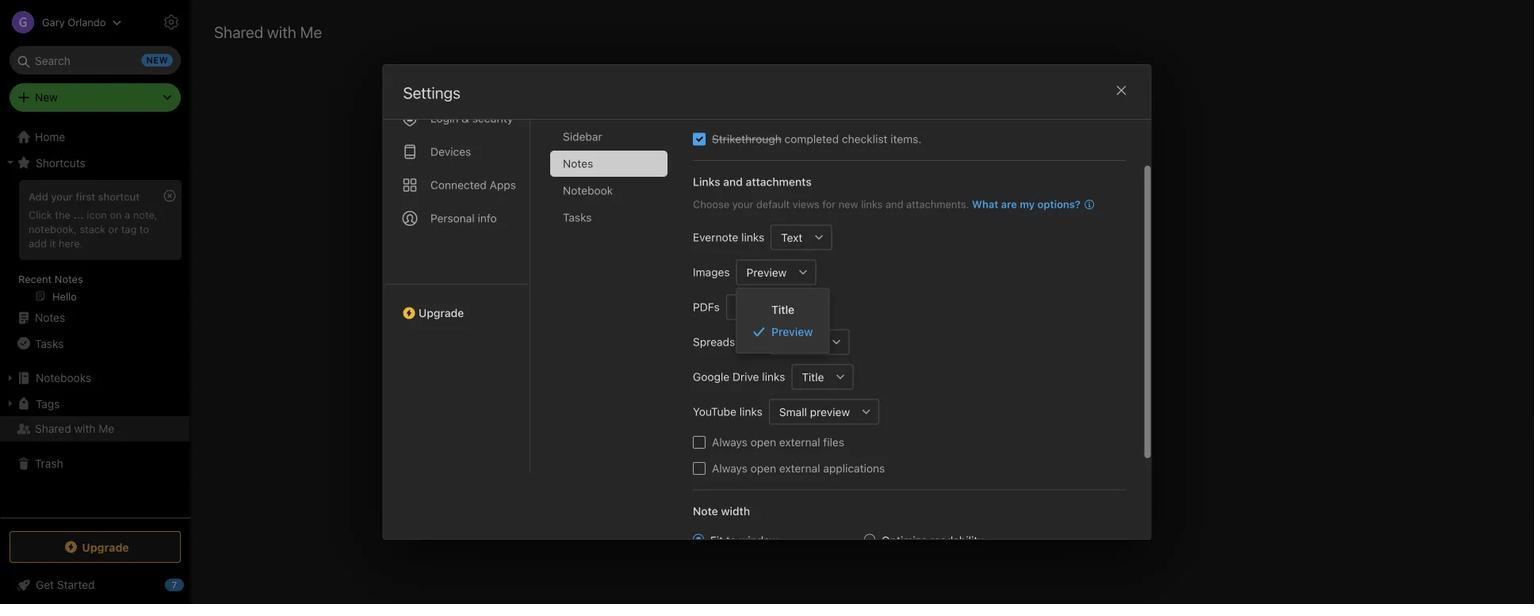 Task type: locate. For each thing, give the bounding box(es) containing it.
0 horizontal spatial here.
[[59, 237, 83, 249]]

0 vertical spatial upgrade button
[[383, 283, 529, 326]]

0 horizontal spatial with
[[74, 422, 96, 435]]

0 horizontal spatial tasks
[[35, 337, 64, 350]]

tasks inside button
[[35, 337, 64, 350]]

tags button
[[0, 391, 190, 416]]

shared right settings icon
[[214, 22, 263, 41]]

and
[[723, 175, 743, 188], [885, 198, 903, 210], [739, 390, 760, 405]]

1 vertical spatial shared with me
[[35, 422, 114, 435]]

upgrade inside tab list
[[418, 306, 464, 319]]

icon
[[87, 209, 107, 220]]

here.
[[59, 237, 83, 249], [994, 390, 1024, 405]]

tag
[[121, 223, 137, 235]]

tasks tab
[[550, 204, 667, 230]]

title up the preview link
[[772, 303, 795, 316]]

1 vertical spatial open
[[750, 462, 776, 475]]

2 vertical spatial and
[[739, 390, 760, 405]]

0 horizontal spatial upgrade
[[82, 541, 129, 554]]

tasks down notebook
[[563, 211, 591, 224]]

open down always open external files
[[750, 462, 776, 475]]

1 vertical spatial here.
[[994, 390, 1024, 405]]

1 horizontal spatial title
[[802, 370, 824, 383]]

links and attachments
[[693, 175, 811, 188]]

trash
[[35, 457, 63, 470]]

0 vertical spatial title
[[772, 303, 795, 316]]

0 horizontal spatial to
[[139, 223, 149, 235]]

title
[[772, 303, 795, 316], [802, 370, 824, 383]]

links down the drive
[[739, 405, 762, 418]]

with
[[267, 22, 296, 41], [870, 390, 894, 405], [74, 422, 96, 435]]

to
[[139, 223, 149, 235], [726, 534, 736, 547]]

external down always open external files
[[779, 462, 820, 475]]

1 vertical spatial to
[[726, 534, 736, 547]]

icon on a note, notebook, stack or tag to add it here.
[[29, 209, 157, 249]]

add
[[29, 190, 48, 202]]

open
[[750, 435, 776, 448], [750, 462, 776, 475]]

default
[[756, 198, 790, 210]]

tasks
[[563, 211, 591, 224], [35, 337, 64, 350]]

your down links and attachments
[[732, 198, 753, 210]]

0 horizontal spatial your
[[51, 190, 73, 202]]

1 horizontal spatial upgrade button
[[383, 283, 529, 326]]

notebook,
[[29, 223, 77, 235]]

group containing add your first shortcut
[[0, 175, 190, 312]]

notes down sidebar
[[563, 157, 593, 170]]

0 vertical spatial shared with me
[[214, 22, 322, 41]]

choose default view option for pdfs image
[[726, 294, 826, 320]]

1 horizontal spatial with
[[267, 22, 296, 41]]

Choose default view option for Images field
[[736, 259, 816, 285]]

here. right the it
[[59, 237, 83, 249]]

0 vertical spatial here.
[[59, 237, 83, 249]]

2 external from the top
[[779, 462, 820, 475]]

always open external files
[[712, 435, 844, 448]]

2 always from the top
[[712, 462, 747, 475]]

strikethrough
[[712, 132, 781, 145]]

&
[[461, 111, 469, 124]]

preview
[[746, 265, 787, 279], [772, 326, 813, 339]]

1 open from the top
[[750, 435, 776, 448]]

apps
[[489, 178, 516, 191]]

0 vertical spatial to
[[139, 223, 149, 235]]

1 horizontal spatial shared with me
[[214, 22, 322, 41]]

title inside dropdown list menu
[[772, 303, 795, 316]]

1 vertical spatial upgrade
[[82, 541, 129, 554]]

2 open from the top
[[750, 462, 776, 475]]

shared down tags
[[35, 422, 71, 435]]

views
[[792, 198, 819, 210]]

1 vertical spatial tasks
[[35, 337, 64, 350]]

shared
[[856, 359, 901, 376], [827, 390, 866, 405]]

option group containing fit to window
[[693, 532, 1016, 604]]

here. inside icon on a note, notebook, stack or tag to add it here.
[[59, 237, 83, 249]]

and left attachments.
[[885, 198, 903, 210]]

0 vertical spatial and
[[723, 175, 743, 188]]

preview inside button
[[746, 265, 787, 279]]

shortcuts
[[36, 156, 85, 169]]

group
[[0, 175, 190, 312]]

0 horizontal spatial shared
[[35, 422, 71, 435]]

0 vertical spatial with
[[267, 22, 296, 41]]

option group
[[693, 532, 1016, 604]]

completed
[[784, 132, 839, 145]]

0 vertical spatial preview
[[746, 265, 787, 279]]

1 vertical spatial with
[[870, 390, 894, 405]]

my
[[1020, 198, 1035, 210]]

shared
[[214, 22, 263, 41], [35, 422, 71, 435]]

external
[[779, 435, 820, 448], [779, 462, 820, 475]]

1 horizontal spatial me
[[300, 22, 322, 41]]

your up the
[[51, 190, 73, 202]]

spreadsheets
[[693, 335, 763, 348]]

tab list containing login & security
[[383, 54, 530, 473]]

add
[[29, 237, 47, 249]]

here. right up at the bottom of the page
[[994, 390, 1024, 405]]

1 vertical spatial preview
[[772, 326, 813, 339]]

preview down title link
[[772, 326, 813, 339]]

title up notebooks
[[802, 370, 824, 383]]

nothing shared yet
[[800, 359, 924, 376]]

nothing
[[800, 359, 852, 376]]

0 horizontal spatial shared with me
[[35, 422, 114, 435]]

notebooks
[[763, 390, 824, 405]]

Choose default view option for PDFs field
[[726, 294, 826, 320]]

external for files
[[779, 435, 820, 448]]

tasks inside tab
[[563, 211, 591, 224]]

upgrade for the top upgrade popup button
[[418, 306, 464, 319]]

strikethrough completed checklist items.
[[712, 132, 921, 145]]

home
[[35, 130, 65, 144]]

applications
[[823, 462, 885, 475]]

preview link
[[737, 321, 829, 343]]

links left text button
[[741, 230, 764, 243]]

links
[[693, 175, 720, 188]]

links right new
[[861, 198, 883, 210]]

tree
[[0, 124, 190, 517]]

stack
[[80, 223, 106, 235]]

notes
[[563, 157, 593, 170], [55, 273, 83, 285], [35, 311, 65, 324], [701, 390, 735, 405]]

open up always open external applications
[[750, 435, 776, 448]]

notes down 'google' on the left bottom of the page
[[701, 390, 735, 405]]

notes tab
[[550, 150, 667, 176]]

1 external from the top
[[779, 435, 820, 448]]

0 vertical spatial upgrade
[[418, 306, 464, 319]]

1 vertical spatial upgrade button
[[10, 531, 181, 563]]

and down the drive
[[739, 390, 760, 405]]

upgrade button
[[383, 283, 529, 326], [10, 531, 181, 563]]

pdfs
[[693, 300, 719, 313]]

tasks button
[[0, 331, 190, 356]]

new button
[[10, 83, 181, 112]]

notes link
[[0, 305, 190, 331]]

1 vertical spatial me
[[99, 422, 114, 435]]

open for always open external files
[[750, 435, 776, 448]]

choose
[[693, 198, 729, 210]]

google drive links
[[693, 370, 785, 383]]

tab list
[[383, 54, 530, 473], [550, 69, 680, 473]]

0 horizontal spatial title
[[772, 303, 795, 316]]

0 vertical spatial tasks
[[563, 211, 591, 224]]

attachments
[[745, 175, 811, 188]]

info
[[477, 211, 496, 224]]

images
[[693, 265, 730, 278]]

1 vertical spatial title
[[802, 370, 824, 383]]

1 vertical spatial external
[[779, 462, 820, 475]]

and inside shared with me element
[[739, 390, 760, 405]]

0 horizontal spatial tab list
[[383, 54, 530, 473]]

click the ...
[[29, 209, 84, 220]]

shared with me
[[214, 22, 322, 41], [35, 422, 114, 435]]

evernote links
[[693, 230, 764, 243]]

0 vertical spatial always
[[712, 435, 747, 448]]

None search field
[[21, 46, 170, 75]]

preview up choose default view option for pdfs image
[[746, 265, 787, 279]]

external for applications
[[779, 462, 820, 475]]

tasks up notebooks
[[35, 337, 64, 350]]

close image
[[1112, 81, 1131, 100]]

files
[[823, 435, 844, 448]]

1 horizontal spatial shared
[[214, 22, 263, 41]]

1 horizontal spatial here.
[[994, 390, 1024, 405]]

0 vertical spatial shared
[[214, 22, 263, 41]]

Choose default view option for Spreadsheets field
[[770, 329, 849, 354]]

a
[[125, 209, 130, 220]]

1 vertical spatial shared
[[827, 390, 866, 405]]

0 vertical spatial open
[[750, 435, 776, 448]]

0 vertical spatial shared
[[856, 359, 901, 376]]

Choose default view option for Google Drive links field
[[791, 364, 853, 389]]

1 vertical spatial always
[[712, 462, 747, 475]]

1 vertical spatial and
[[885, 198, 903, 210]]

tab list containing sidebar
[[550, 69, 680, 473]]

always right 'always open external applications' checkbox
[[712, 462, 747, 475]]

0 vertical spatial external
[[779, 435, 820, 448]]

shared up the 'preview'
[[827, 390, 866, 405]]

1 always from the top
[[712, 435, 747, 448]]

settings image
[[162, 13, 181, 32]]

preview inside dropdown list menu
[[772, 326, 813, 339]]

always right "always open external files" option
[[712, 435, 747, 448]]

1 horizontal spatial tasks
[[563, 211, 591, 224]]

dropdown list menu
[[737, 298, 829, 343]]

Choose default view option for Evernote links field
[[771, 224, 832, 250]]

recent notes
[[18, 273, 83, 285]]

personal
[[430, 211, 474, 224]]

1 horizontal spatial upgrade
[[418, 306, 464, 319]]

open for always open external applications
[[750, 462, 776, 475]]

title inside button
[[802, 370, 824, 383]]

always for always open external files
[[712, 435, 747, 448]]

shared up notes and notebooks shared with you will show up here.
[[856, 359, 901, 376]]

note width
[[693, 504, 750, 517]]

new
[[35, 91, 58, 104]]

text
[[781, 231, 802, 244]]

title button
[[791, 364, 828, 389]]

1 horizontal spatial to
[[726, 534, 736, 547]]

external up always open external applications
[[779, 435, 820, 448]]

1 vertical spatial shared
[[35, 422, 71, 435]]

to right fit
[[726, 534, 736, 547]]

upgrade
[[418, 306, 464, 319], [82, 541, 129, 554]]

0 vertical spatial me
[[300, 22, 322, 41]]

Always open external files checkbox
[[693, 436, 705, 448]]

1 horizontal spatial tab list
[[550, 69, 680, 473]]

notes inside tab
[[563, 157, 593, 170]]

to down note,
[[139, 223, 149, 235]]

and right links at the left of the page
[[723, 175, 743, 188]]

1 horizontal spatial your
[[732, 198, 753, 210]]

links right the drive
[[762, 370, 785, 383]]



Task type: describe. For each thing, give the bounding box(es) containing it.
tags
[[36, 397, 60, 410]]

notebook tab
[[550, 177, 667, 203]]

personal info
[[430, 211, 496, 224]]

shortcuts button
[[0, 150, 190, 175]]

title link
[[737, 298, 829, 321]]

notes inside shared with me element
[[701, 390, 735, 405]]

shared with me link
[[0, 416, 190, 442]]

notebook
[[563, 184, 613, 197]]

login & security
[[430, 111, 513, 124]]

tree containing home
[[0, 124, 190, 517]]

2 horizontal spatial with
[[870, 390, 894, 405]]

new
[[838, 198, 858, 210]]

Always open external applications checkbox
[[693, 462, 705, 475]]

and for attachments
[[723, 175, 743, 188]]

options?
[[1037, 198, 1080, 210]]

you
[[897, 390, 918, 405]]

the
[[55, 209, 71, 220]]

are
[[1001, 198, 1017, 210]]

small
[[779, 405, 807, 418]]

notebooks link
[[0, 366, 190, 391]]

it
[[50, 237, 56, 249]]

security
[[472, 111, 513, 124]]

Search text field
[[21, 46, 170, 75]]

settings
[[403, 83, 461, 102]]

will
[[921, 390, 940, 405]]

up
[[976, 390, 991, 405]]

...
[[73, 209, 84, 220]]

trash link
[[0, 451, 190, 477]]

or
[[108, 223, 118, 235]]

optimize readability
[[881, 534, 983, 547]]

devices
[[430, 145, 471, 158]]

readability
[[930, 534, 983, 547]]

evernote
[[693, 230, 738, 243]]

0 horizontal spatial me
[[99, 422, 114, 435]]

your for default
[[732, 198, 753, 210]]

note
[[693, 504, 718, 517]]

checklist
[[842, 132, 887, 145]]

your for first
[[51, 190, 73, 202]]

yet
[[904, 359, 924, 376]]

always for always open external applications
[[712, 462, 747, 475]]

here. inside shared with me element
[[994, 390, 1024, 405]]

what are my options?
[[972, 198, 1080, 210]]

and for notebooks
[[739, 390, 760, 405]]

expand notebooks image
[[4, 372, 17, 385]]

login
[[430, 111, 458, 124]]

sidebar
[[563, 130, 602, 143]]

home link
[[0, 124, 190, 150]]

show
[[943, 390, 973, 405]]

add your first shortcut
[[29, 190, 140, 202]]

notes and notebooks shared with you will show up here.
[[701, 390, 1024, 405]]

text button
[[771, 224, 806, 250]]

fit to window
[[710, 534, 778, 547]]

note,
[[133, 209, 157, 220]]

shared with me element
[[190, 0, 1534, 604]]

connected apps
[[430, 178, 516, 191]]

first
[[76, 190, 95, 202]]

for
[[822, 198, 835, 210]]

tab list for choose your default views for new links and attachments.
[[550, 69, 680, 473]]

window
[[739, 534, 778, 547]]

small preview button
[[769, 399, 854, 424]]

0 horizontal spatial upgrade button
[[10, 531, 181, 563]]

to inside icon on a note, notebook, stack or tag to add it here.
[[139, 223, 149, 235]]

shortcut
[[98, 190, 140, 202]]

Choose default view option for YouTube links field
[[769, 399, 879, 424]]

fit
[[710, 534, 723, 547]]

attachments.
[[906, 198, 969, 210]]

youtube
[[693, 405, 736, 418]]

google
[[693, 370, 729, 383]]

preview button
[[736, 259, 790, 285]]

small preview
[[779, 405, 850, 418]]

expand tags image
[[4, 397, 17, 410]]

width
[[721, 504, 750, 517]]

shared with me inside tree
[[35, 422, 114, 435]]

items.
[[890, 132, 921, 145]]

on
[[110, 209, 122, 220]]

notes right recent
[[55, 273, 83, 285]]

youtube links
[[693, 405, 762, 418]]

notes down recent notes
[[35, 311, 65, 324]]

Select218 checkbox
[[693, 132, 705, 145]]

drive
[[732, 370, 759, 383]]

upgrade for left upgrade popup button
[[82, 541, 129, 554]]

connected
[[430, 178, 486, 191]]

click
[[29, 209, 52, 220]]

tab list for links and attachments
[[383, 54, 530, 473]]

always open external applications
[[712, 462, 885, 475]]

sidebar tab
[[550, 123, 667, 149]]

2 vertical spatial with
[[74, 422, 96, 435]]

what
[[972, 198, 998, 210]]

recent
[[18, 273, 52, 285]]

preview
[[810, 405, 850, 418]]

notebooks
[[36, 372, 91, 385]]



Task type: vqa. For each thing, say whether or not it's contained in the screenshot.


